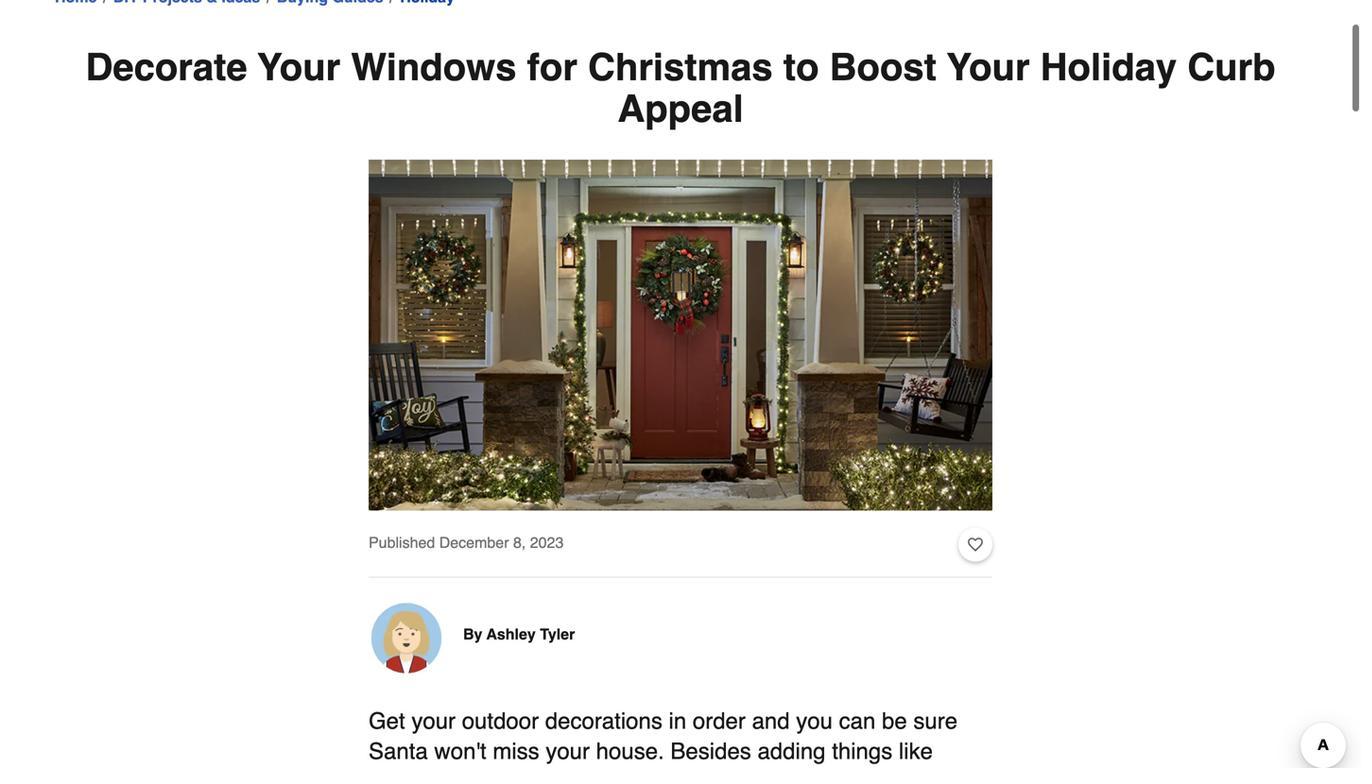 Task type: describe. For each thing, give the bounding box(es) containing it.
christmas
[[588, 45, 773, 89]]

heart outline image
[[968, 535, 984, 556]]

sure
[[914, 709, 958, 735]]

2 your from the left
[[947, 45, 1030, 89]]

besides
[[671, 739, 752, 765]]

decorate
[[86, 45, 247, 89]]

0 vertical spatial your
[[412, 709, 456, 735]]

ashley tyler image
[[369, 601, 445, 677]]

for
[[527, 45, 578, 89]]

adding
[[758, 739, 826, 765]]

can
[[840, 709, 876, 735]]

santa
[[369, 739, 428, 765]]

and
[[752, 709, 790, 735]]

boost
[[830, 45, 937, 89]]

ashley
[[487, 626, 536, 644]]

by
[[463, 626, 483, 644]]

december
[[440, 535, 509, 552]]

2023
[[530, 535, 564, 552]]

holiday
[[1041, 45, 1178, 89]]

decorations
[[546, 709, 663, 735]]



Task type: locate. For each thing, give the bounding box(es) containing it.
your up won't
[[412, 709, 456, 735]]

0 horizontal spatial your
[[258, 45, 341, 89]]

published december 8, 2023
[[369, 535, 564, 552]]

get your outdoor decorations in order and you can be sure santa won't miss your house. besides adding things lik
[[369, 709, 977, 769]]

decorate your windows for christmas to boost your holiday curb appeal
[[86, 45, 1276, 131]]

in
[[669, 709, 687, 735]]

your
[[258, 45, 341, 89], [947, 45, 1030, 89]]

1 your from the left
[[258, 45, 341, 89]]

your down decorations
[[546, 739, 590, 765]]

windows
[[351, 45, 517, 89]]

house.
[[596, 739, 665, 765]]

to
[[784, 45, 820, 89]]

miss
[[493, 739, 540, 765]]

published
[[369, 535, 435, 552]]

order
[[693, 709, 746, 735]]

you
[[797, 709, 833, 735]]

outdoor
[[462, 709, 539, 735]]

things
[[832, 739, 893, 765]]

be
[[882, 709, 908, 735]]

8,
[[514, 535, 526, 552]]

0 horizontal spatial your
[[412, 709, 456, 735]]

1 horizontal spatial your
[[546, 739, 590, 765]]

curb
[[1188, 45, 1276, 89]]

tyler
[[540, 626, 575, 644]]

by ashley tyler
[[463, 626, 575, 644]]

1 vertical spatial your
[[546, 739, 590, 765]]

your
[[412, 709, 456, 735], [546, 739, 590, 765]]

appeal
[[618, 87, 744, 131]]

the exterior of a house decorated for christmas with garlands, wreaths and icicle lights. image
[[369, 160, 993, 511]]

1 horizontal spatial your
[[947, 45, 1030, 89]]

won't
[[434, 739, 487, 765]]

get
[[369, 709, 405, 735]]



Task type: vqa. For each thing, say whether or not it's contained in the screenshot.
Change.
no



